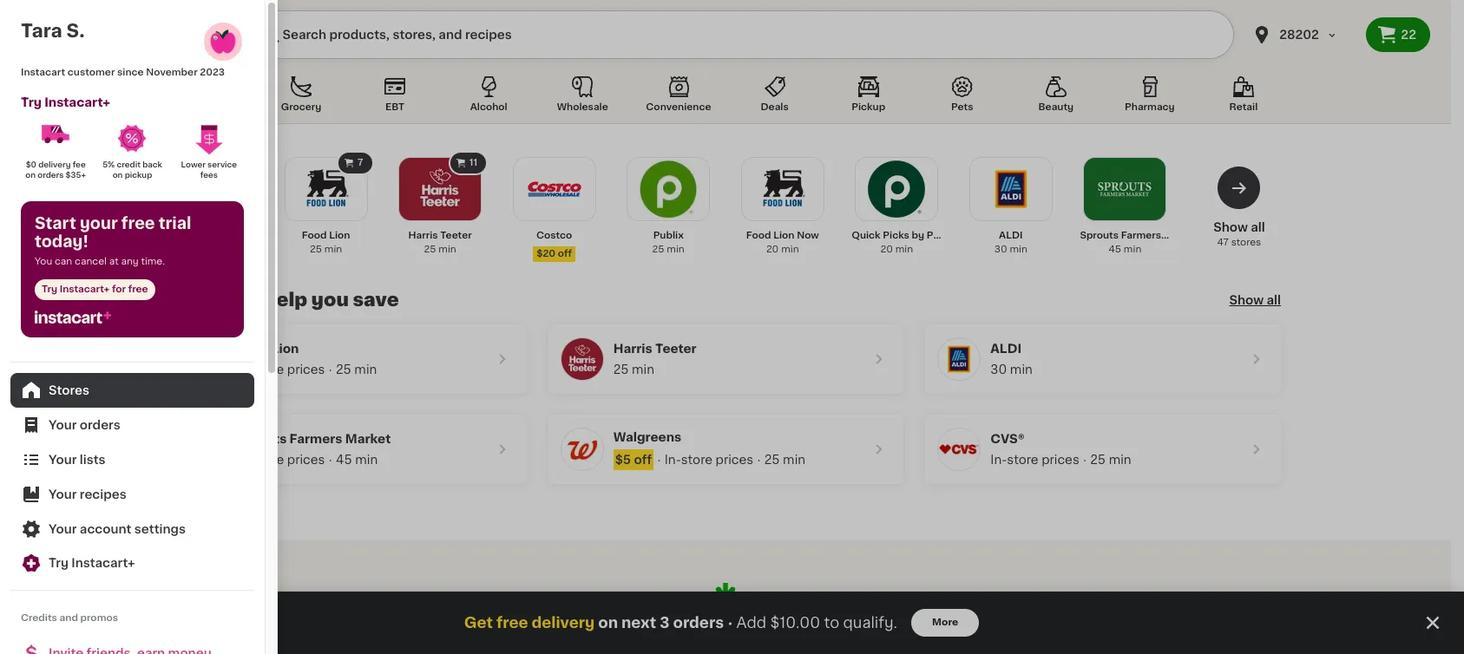 Task type: locate. For each thing, give the bounding box(es) containing it.
0 vertical spatial free
[[121, 216, 155, 232]]

instacart customer since november 2023
[[21, 68, 225, 77]]

lion down help
[[271, 343, 299, 355]]

to left help
[[239, 291, 260, 309]]

your lists link
[[10, 443, 254, 478]]

prices for food lion
[[287, 364, 325, 376]]

ebt
[[386, 102, 405, 112]]

3 your from the top
[[49, 489, 77, 501]]

2 vertical spatial free
[[497, 617, 528, 630]]

your down your lists
[[49, 489, 77, 501]]

2 20 from the left
[[881, 245, 893, 254]]

sprouts farmers market
[[236, 433, 391, 445]]

1 horizontal spatial all
[[1267, 294, 1282, 307]]

all for show all 47 stores
[[1251, 221, 1266, 234]]

harris
[[167, 231, 196, 241], [409, 231, 438, 241], [614, 343, 653, 355]]

2 horizontal spatial lion
[[774, 231, 795, 241]]

trial
[[159, 216, 191, 232]]

2 horizontal spatial 25 min
[[1091, 454, 1132, 466]]

tara s.
[[21, 22, 85, 40]]

your inside 'link'
[[49, 489, 77, 501]]

0 horizontal spatial stores
[[49, 385, 90, 397]]

1 your from the top
[[49, 419, 77, 432]]

1 vertical spatial all
[[1267, 294, 1282, 307]]

try right try instacart+ icon
[[49, 557, 69, 570]]

try instacart+ down account
[[49, 557, 135, 570]]

store down sprouts farmers market
[[253, 454, 284, 466]]

1 vertical spatial delivery
[[532, 617, 595, 630]]

show
[[1214, 221, 1249, 234], [1230, 294, 1264, 307]]

2 your from the top
[[49, 454, 77, 466]]

to
[[239, 291, 260, 309], [824, 617, 840, 630], [743, 624, 763, 642]]

1 vertical spatial instacart+
[[60, 285, 110, 294]]

instacart+
[[44, 96, 110, 109], [60, 285, 110, 294], [71, 557, 135, 570]]

lion inside food lion 25 min
[[329, 231, 350, 241]]

0 horizontal spatial orders
[[38, 171, 64, 179]]

on for next
[[598, 617, 618, 630]]

food inside food lion now 20 min
[[747, 231, 772, 241]]

1 vertical spatial orders
[[80, 419, 121, 432]]

2 horizontal spatial to
[[824, 617, 840, 630]]

delivery right $0
[[38, 161, 71, 168]]

food for food lion
[[236, 343, 269, 355]]

1 horizontal spatial now
[[797, 231, 819, 241]]

1 vertical spatial off
[[634, 454, 652, 466]]

start your free trial today! you can cancel at any time.
[[35, 216, 191, 267]]

today!
[[35, 234, 88, 250]]

in-store prices down sprouts farmers market
[[236, 454, 325, 466]]

now right the delivery
[[276, 231, 298, 241]]

your up your lists
[[49, 419, 77, 432]]

0 vertical spatial farmers
[[1122, 231, 1162, 241]]

to right •
[[743, 624, 763, 642]]

0 vertical spatial stores
[[170, 291, 235, 309]]

lion for food lion 25 min
[[329, 231, 350, 241]]

farmers for sprouts farmers market 45 min
[[1122, 231, 1162, 241]]

1 horizontal spatial delivery
[[532, 617, 595, 630]]

prices
[[287, 364, 325, 376], [287, 454, 325, 466], [716, 454, 754, 466], [1042, 454, 1080, 466]]

2 vertical spatial orders
[[673, 617, 724, 630]]

0 horizontal spatial delivery
[[38, 161, 71, 168]]

publix 25 min
[[653, 231, 685, 254]]

there's
[[609, 624, 683, 642]]

fee
[[73, 161, 86, 168]]

0 horizontal spatial 20
[[767, 245, 779, 254]]

1 horizontal spatial on
[[113, 171, 123, 179]]

delivery inside $0 delivery fee on orders $35+
[[38, 161, 71, 168]]

free inside start your free trial today! you can cancel at any time.
[[121, 216, 155, 232]]

help
[[264, 291, 308, 309]]

pharmacy
[[1125, 102, 1175, 112]]

45
[[1109, 245, 1122, 254], [336, 454, 352, 466]]

1 horizontal spatial 20
[[881, 245, 893, 254]]

0 horizontal spatial food
[[236, 343, 269, 355]]

try down instacart
[[21, 96, 42, 109]]

show up 47 on the right top
[[1214, 221, 1249, 234]]

0 horizontal spatial to
[[239, 291, 260, 309]]

publix inside quick picks by publix 20 min
[[927, 231, 958, 241]]

in- for food lion
[[236, 364, 253, 376]]

instacart plus image
[[35, 311, 111, 324]]

now inside food lion now 20 min
[[797, 231, 819, 241]]

0 horizontal spatial publix
[[654, 231, 684, 241]]

try
[[21, 96, 42, 109], [42, 285, 57, 294], [49, 557, 69, 570]]

1 horizontal spatial farmers
[[1122, 231, 1162, 241]]

in-
[[236, 364, 253, 376], [236, 454, 253, 466], [665, 454, 681, 466], [991, 454, 1008, 466]]

your left the lists
[[49, 454, 77, 466]]

0 horizontal spatial market
[[345, 433, 391, 445]]

convenience button
[[639, 73, 719, 123]]

beauty button
[[1019, 73, 1094, 123]]

publix
[[654, 231, 684, 241], [927, 231, 958, 241]]

delivery left the 'next'
[[532, 617, 595, 630]]

food lion
[[236, 343, 299, 355]]

2 vertical spatial instacart+
[[71, 557, 135, 570]]

1 vertical spatial aldi
[[991, 343, 1022, 355]]

more
[[933, 618, 959, 628]]

2 horizontal spatial on
[[598, 617, 618, 630]]

0 horizontal spatial 25 min
[[336, 364, 377, 376]]

2 publix from the left
[[927, 231, 958, 241]]

1 vertical spatial harris teeter 25 min
[[614, 343, 697, 376]]

stores to help you save tab panel
[[162, 151, 1290, 485]]

show all
[[1230, 294, 1282, 307]]

on left the 'next'
[[598, 617, 618, 630]]

lion inside food lion now 20 min
[[774, 231, 795, 241]]

off
[[558, 249, 572, 259], [634, 454, 652, 466]]

aldi
[[1000, 231, 1023, 241], [991, 343, 1022, 355]]

publix inside publix 25 min
[[654, 231, 684, 241]]

market inside sprouts farmers market 45 min
[[1164, 231, 1199, 241]]

on down 5%
[[113, 171, 123, 179]]

0 vertical spatial market
[[1164, 231, 1199, 241]]

1 vertical spatial sprouts
[[236, 433, 287, 445]]

store for cvs®
[[1008, 454, 1039, 466]]

in-store prices down walgreens
[[665, 454, 754, 466]]

farmers up 45 min in the bottom left of the page
[[290, 433, 343, 445]]

stores down harris teeter delivery now
[[170, 291, 235, 309]]

1 vertical spatial try instacart+
[[49, 557, 135, 570]]

0 vertical spatial try instacart+
[[21, 96, 110, 109]]

aldi 30 min
[[995, 231, 1028, 254], [991, 343, 1033, 376]]

explore
[[767, 624, 843, 642]]

0 vertical spatial orders
[[38, 171, 64, 179]]

store down food lion
[[253, 364, 284, 376]]

market left 47 on the right top
[[1164, 231, 1199, 241]]

lists
[[80, 454, 106, 466]]

1 horizontal spatial market
[[1164, 231, 1199, 241]]

on inside get free delivery on next 3 orders • add $10.00 to qualify.
[[598, 617, 618, 630]]

all inside show all 47 stores
[[1251, 221, 1266, 234]]

in-store prices down the cvs®
[[991, 454, 1080, 466]]

0 vertical spatial delivery
[[38, 161, 71, 168]]

your for your orders
[[49, 419, 77, 432]]

off right $5
[[634, 454, 652, 466]]

account
[[80, 524, 131, 536]]

$20
[[537, 249, 556, 259]]

beauty
[[1039, 102, 1074, 112]]

1 vertical spatial 45
[[336, 454, 352, 466]]

0 horizontal spatial off
[[558, 249, 572, 259]]

now
[[276, 231, 298, 241], [797, 231, 819, 241]]

your for your lists
[[49, 454, 77, 466]]

food for food lion 25 min
[[302, 231, 327, 241]]

0 horizontal spatial on
[[25, 171, 36, 179]]

try instacart+ down instacart
[[21, 96, 110, 109]]

in- down walgreens
[[665, 454, 681, 466]]

30
[[995, 245, 1008, 254], [991, 364, 1008, 376]]

2 vertical spatial try
[[49, 557, 69, 570]]

costco
[[537, 231, 573, 241]]

0 vertical spatial harris teeter 25 min
[[409, 231, 472, 254]]

1 horizontal spatial sprouts
[[1081, 231, 1119, 241]]

min inside quick picks by publix 20 min
[[896, 245, 914, 254]]

instacart+ down customer
[[44, 96, 110, 109]]

off right $20
[[558, 249, 572, 259]]

stores
[[1232, 238, 1262, 247]]

on down $0
[[25, 171, 36, 179]]

save
[[353, 291, 399, 309]]

$5
[[615, 454, 631, 466]]

1 horizontal spatial 45
[[1109, 245, 1122, 254]]

11
[[469, 158, 478, 168]]

now left quick
[[797, 231, 819, 241]]

in- down food lion
[[236, 364, 253, 376]]

1 publix from the left
[[654, 231, 684, 241]]

1 vertical spatial farmers
[[290, 433, 343, 445]]

stores inside tab panel
[[170, 291, 235, 309]]

cancel
[[75, 257, 107, 267]]

sprouts inside sprouts farmers market 45 min
[[1081, 231, 1119, 241]]

instacart image
[[59, 24, 163, 45]]

25 inside food lion 25 min
[[310, 245, 322, 254]]

free left trial
[[121, 216, 155, 232]]

food
[[302, 231, 327, 241], [747, 231, 772, 241], [236, 343, 269, 355]]

store
[[253, 364, 284, 376], [253, 454, 284, 466], [681, 454, 713, 466], [1008, 454, 1039, 466]]

harris teeter 25 min up walgreens
[[614, 343, 697, 376]]

try inside try instacart+ link
[[49, 557, 69, 570]]

market
[[1164, 231, 1199, 241], [345, 433, 391, 445]]

food inside food lion 25 min
[[302, 231, 327, 241]]

settings
[[134, 524, 186, 536]]

2 horizontal spatial teeter
[[655, 343, 697, 355]]

5% credit back on pickup
[[103, 161, 164, 179]]

0 horizontal spatial all
[[1251, 221, 1266, 234]]

in- down the cvs®
[[991, 454, 1008, 466]]

alcohol
[[470, 102, 508, 112]]

food lion now 20 min
[[747, 231, 819, 254]]

try instacart+ for free
[[42, 285, 148, 294]]

free inside get free delivery on next 3 orders • add $10.00 to qualify.
[[497, 617, 528, 630]]

store down walgreens
[[681, 454, 713, 466]]

food lion 25 min
[[302, 231, 350, 254]]

stores
[[170, 291, 235, 309], [49, 385, 90, 397]]

farmers inside sprouts farmers market 45 min
[[1122, 231, 1162, 241]]

1 vertical spatial show
[[1230, 294, 1264, 307]]

in-store prices for cvs®
[[991, 454, 1080, 466]]

0 vertical spatial try
[[21, 96, 42, 109]]

1 vertical spatial market
[[345, 433, 391, 445]]

your down the your recipes
[[49, 524, 77, 536]]

orders left $35+
[[38, 171, 64, 179]]

pickup
[[125, 171, 152, 179]]

in-store prices
[[236, 364, 325, 376], [236, 454, 325, 466], [665, 454, 754, 466], [991, 454, 1080, 466]]

1 horizontal spatial off
[[634, 454, 652, 466]]

0 horizontal spatial now
[[276, 231, 298, 241]]

costco $20 off
[[537, 231, 573, 259]]

lion left quick
[[774, 231, 795, 241]]

on inside $0 delivery fee on orders $35+
[[25, 171, 36, 179]]

0 vertical spatial show
[[1214, 221, 1249, 234]]

treatment tracker modal dialog
[[0, 592, 1465, 655]]

0 vertical spatial sprouts
[[1081, 231, 1119, 241]]

try for you can cancel at any time.
[[42, 285, 57, 294]]

you
[[35, 257, 52, 267]]

stores up the your orders
[[49, 385, 90, 397]]

free right get
[[497, 617, 528, 630]]

1 vertical spatial try
[[42, 285, 57, 294]]

market up 45 min in the bottom left of the page
[[345, 433, 391, 445]]

1 horizontal spatial lion
[[329, 231, 350, 241]]

min
[[324, 245, 342, 254], [439, 245, 456, 254], [667, 245, 685, 254], [782, 245, 799, 254], [896, 245, 914, 254], [1010, 245, 1028, 254], [1124, 245, 1142, 254], [355, 364, 377, 376], [632, 364, 655, 376], [1011, 364, 1033, 376], [355, 454, 378, 466], [783, 454, 806, 466], [1109, 454, 1132, 466]]

2 horizontal spatial food
[[747, 231, 772, 241]]

harris teeter 25 min down 11
[[409, 231, 472, 254]]

show inside "popup button"
[[1230, 294, 1264, 307]]

1 horizontal spatial 25 min
[[765, 454, 806, 466]]

on inside 5% credit back on pickup
[[113, 171, 123, 179]]

delivery
[[38, 161, 71, 168], [532, 617, 595, 630]]

2 now from the left
[[797, 231, 819, 241]]

0 horizontal spatial lion
[[271, 343, 299, 355]]

since
[[117, 68, 144, 77]]

2 horizontal spatial orders
[[673, 617, 724, 630]]

show down stores
[[1230, 294, 1264, 307]]

off inside costco $20 off
[[558, 249, 572, 259]]

s.
[[66, 22, 85, 40]]

4 your from the top
[[49, 524, 77, 536]]

farmers
[[1122, 231, 1162, 241], [290, 433, 343, 445]]

2 horizontal spatial harris
[[614, 343, 653, 355]]

to inside stores to help you save tab panel
[[239, 291, 260, 309]]

time.
[[141, 257, 165, 267]]

instacart+ down account
[[71, 557, 135, 570]]

min inside publix 25 min
[[667, 245, 685, 254]]

1 20 from the left
[[767, 245, 779, 254]]

farmers for sprouts farmers market
[[290, 433, 343, 445]]

0 vertical spatial off
[[558, 249, 572, 259]]

1 horizontal spatial publix
[[927, 231, 958, 241]]

harris teeter delivery now link
[[167, 151, 298, 257]]

orders up the lists
[[80, 419, 121, 432]]

in- for cvs®
[[991, 454, 1008, 466]]

your recipes
[[49, 489, 127, 501]]

0 vertical spatial aldi 30 min
[[995, 231, 1028, 254]]

orders left •
[[673, 617, 724, 630]]

free right for
[[128, 285, 148, 294]]

in- down sprouts farmers market
[[236, 454, 253, 466]]

0 vertical spatial all
[[1251, 221, 1266, 234]]

show inside show all 47 stores
[[1214, 221, 1249, 234]]

1 vertical spatial stores
[[49, 385, 90, 397]]

0 horizontal spatial farmers
[[290, 433, 343, 445]]

store down the cvs®
[[1008, 454, 1039, 466]]

lion
[[329, 231, 350, 241], [774, 231, 795, 241], [271, 343, 299, 355]]

try instacart+
[[21, 96, 110, 109], [49, 557, 135, 570]]

in-store prices down food lion
[[236, 364, 325, 376]]

farmers left 47 on the right top
[[1122, 231, 1162, 241]]

lion up you
[[329, 231, 350, 241]]

all inside "popup button"
[[1267, 294, 1282, 307]]

25 inside publix 25 min
[[653, 245, 665, 254]]

food for food lion now 20 min
[[747, 231, 772, 241]]

try down you
[[42, 285, 57, 294]]

in-store prices for sprouts farmers market
[[236, 454, 325, 466]]

sprouts
[[1081, 231, 1119, 241], [236, 433, 287, 445]]

1 vertical spatial aldi 30 min
[[991, 343, 1033, 376]]

1 horizontal spatial stores
[[170, 291, 235, 309]]

1 horizontal spatial harris teeter 25 min
[[614, 343, 697, 376]]

prices for sprouts farmers market
[[287, 454, 325, 466]]

0 vertical spatial 45
[[1109, 245, 1122, 254]]

1 horizontal spatial food
[[302, 231, 327, 241]]

22
[[1402, 29, 1417, 41]]

0 vertical spatial instacart+
[[44, 96, 110, 109]]

lower service fees
[[181, 161, 239, 179]]

on for orders
[[25, 171, 36, 179]]

to right $10.00
[[824, 617, 840, 630]]

try instacart+ image
[[21, 553, 42, 574]]

25 min for cvs®
[[1091, 454, 1132, 466]]

ebt button
[[358, 73, 433, 123]]

and
[[60, 614, 78, 623]]

market for sprouts farmers market 45 min
[[1164, 231, 1199, 241]]

0 horizontal spatial harris teeter 25 min
[[409, 231, 472, 254]]

instacart+ down cancel
[[60, 285, 110, 294]]

0 horizontal spatial sprouts
[[236, 433, 287, 445]]



Task type: vqa. For each thing, say whether or not it's contained in the screenshot.
In-Store Prices
yes



Task type: describe. For each thing, give the bounding box(es) containing it.
min inside food lion now 20 min
[[782, 245, 799, 254]]

more button
[[912, 610, 980, 637]]

there's more to explore
[[609, 624, 843, 642]]

0 horizontal spatial teeter
[[199, 231, 230, 241]]

min inside food lion 25 min
[[324, 245, 342, 254]]

your lists
[[49, 454, 106, 466]]

instacart
[[21, 68, 65, 77]]

pickup button
[[832, 73, 906, 123]]

deals button
[[738, 73, 812, 123]]

0 vertical spatial aldi
[[1000, 231, 1023, 241]]

start
[[35, 216, 76, 232]]

recipes
[[80, 489, 127, 501]]

instacart+ for you can cancel at any time.
[[60, 285, 110, 294]]

can
[[55, 257, 72, 267]]

delivery inside get free delivery on next 3 orders • add $10.00 to qualify.
[[532, 617, 595, 630]]

1 now from the left
[[276, 231, 298, 241]]

pets button
[[925, 73, 1000, 123]]

$5 off
[[615, 454, 652, 466]]

tara s. image
[[202, 21, 244, 63]]

your recipes link
[[10, 478, 254, 512]]

all for show all
[[1267, 294, 1282, 307]]

your for your account settings
[[49, 524, 77, 536]]

customer
[[68, 68, 115, 77]]

stores for stores to help you save
[[170, 291, 235, 309]]

tara
[[21, 22, 62, 40]]

sprouts farmers market 45 min
[[1081, 231, 1199, 254]]

20 inside food lion now 20 min
[[767, 245, 779, 254]]

try instacart+ link
[[10, 547, 254, 580]]

22 button
[[1367, 17, 1431, 52]]

harris teeter delivery now
[[167, 231, 298, 241]]

picks
[[883, 231, 910, 241]]

orders inside $0 delivery fee on orders $35+
[[38, 171, 64, 179]]

0 vertical spatial 30
[[995, 245, 1008, 254]]

on for pickup
[[113, 171, 123, 179]]

1 horizontal spatial harris
[[409, 231, 438, 241]]

pickup
[[852, 102, 886, 112]]

add
[[737, 617, 767, 630]]

5%
[[103, 161, 115, 168]]

your account settings link
[[10, 512, 254, 547]]

25 min for food lion
[[336, 364, 377, 376]]

your account settings
[[49, 524, 186, 536]]

quick picks by publix 20 min
[[852, 231, 958, 254]]

credits
[[21, 614, 57, 623]]

more
[[687, 624, 739, 642]]

try for instacart customer since november 2023
[[21, 96, 42, 109]]

7
[[358, 158, 363, 168]]

instacart+ for instacart customer since november 2023
[[44, 96, 110, 109]]

store for food lion
[[253, 364, 284, 376]]

lower
[[181, 161, 206, 168]]

store for sprouts farmers market
[[253, 454, 284, 466]]

1 vertical spatial 30
[[991, 364, 1008, 376]]

orders inside get free delivery on next 3 orders • add $10.00 to qualify.
[[673, 617, 724, 630]]

1 horizontal spatial orders
[[80, 419, 121, 432]]

45 min
[[336, 454, 378, 466]]

november
[[146, 68, 198, 77]]

1 vertical spatial free
[[128, 285, 148, 294]]

your
[[80, 216, 118, 232]]

get free delivery on next 3 orders • add $10.00 to qualify.
[[464, 616, 898, 630]]

in-store prices for food lion
[[236, 364, 325, 376]]

instacart+ inside try instacart+ link
[[71, 557, 135, 570]]

shop categories tab list
[[170, 73, 1282, 123]]

cvs®
[[991, 433, 1025, 445]]

pets
[[952, 102, 974, 112]]

get
[[464, 617, 493, 630]]

stores to help you save
[[170, 291, 399, 309]]

47
[[1218, 238, 1229, 247]]

2023
[[200, 68, 225, 77]]

lion for food lion now 20 min
[[774, 231, 795, 241]]

grocery button
[[264, 73, 339, 123]]

$35+
[[66, 171, 86, 179]]

sprouts for sprouts farmers market
[[236, 433, 287, 445]]

convenience
[[646, 102, 712, 112]]

delivery
[[233, 231, 274, 241]]

any
[[121, 257, 139, 267]]

service
[[208, 161, 237, 168]]

deals
[[761, 102, 789, 112]]

$0 delivery fee on orders $35+
[[25, 161, 88, 179]]

show all 47 stores
[[1214, 221, 1266, 247]]

•
[[728, 616, 733, 630]]

lion for food lion
[[271, 343, 299, 355]]

quick
[[852, 231, 881, 241]]

promos
[[80, 614, 118, 623]]

grocery
[[281, 102, 322, 112]]

show for show all 47 stores
[[1214, 221, 1249, 234]]

in- for sprouts farmers market
[[236, 454, 253, 466]]

show for show all
[[1230, 294, 1264, 307]]

retail
[[1230, 102, 1258, 112]]

0 horizontal spatial harris
[[167, 231, 196, 241]]

$0
[[26, 161, 36, 168]]

sprouts for sprouts farmers market 45 min
[[1081, 231, 1119, 241]]

your for your recipes
[[49, 489, 77, 501]]

you
[[312, 291, 349, 309]]

to inside get free delivery on next 3 orders • add $10.00 to qualify.
[[824, 617, 840, 630]]

market for sprouts farmers market
[[345, 433, 391, 445]]

stores for stores
[[49, 385, 90, 397]]

prices for cvs®
[[1042, 454, 1080, 466]]

1 horizontal spatial to
[[743, 624, 763, 642]]

your orders
[[49, 419, 121, 432]]

your orders link
[[10, 408, 254, 443]]

qualify.
[[844, 617, 898, 630]]

wholesale
[[557, 102, 608, 112]]

fees
[[200, 171, 218, 179]]

walgreens
[[614, 432, 682, 444]]

min inside sprouts farmers market 45 min
[[1124, 245, 1142, 254]]

0 horizontal spatial 45
[[336, 454, 352, 466]]

1 horizontal spatial teeter
[[440, 231, 472, 241]]

back
[[143, 161, 162, 168]]

show all button
[[1230, 292, 1282, 309]]

45 inside sprouts farmers market 45 min
[[1109, 245, 1122, 254]]

alcohol button
[[452, 73, 526, 123]]

3
[[660, 617, 670, 630]]

credit
[[117, 161, 141, 168]]

20 inside quick picks by publix 20 min
[[881, 245, 893, 254]]



